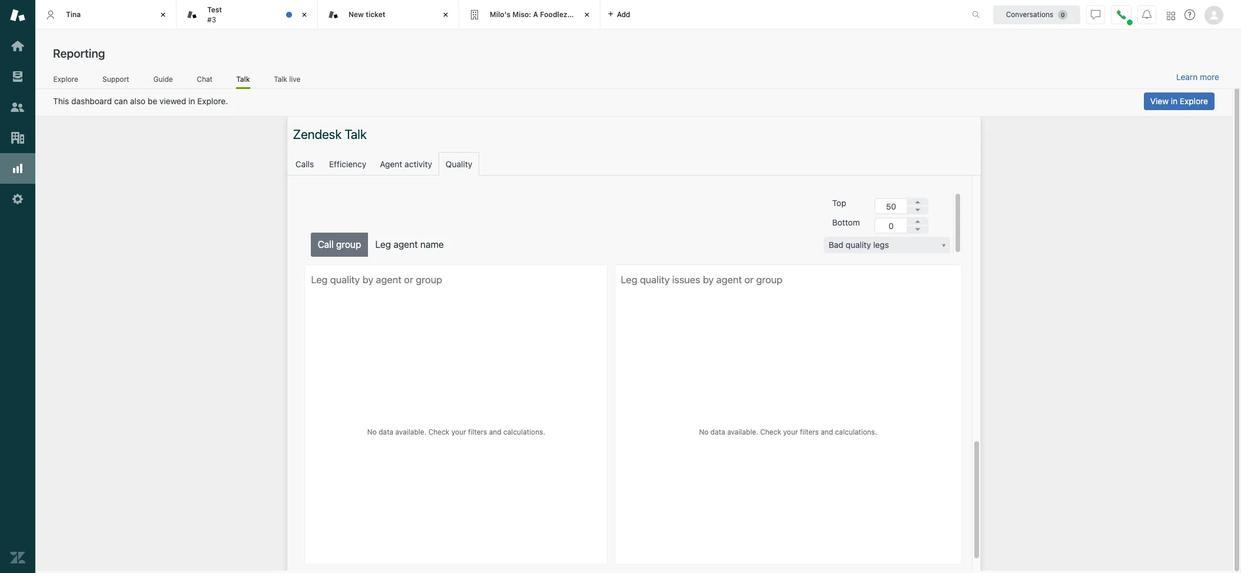 Task type: locate. For each thing, give the bounding box(es) containing it.
this
[[53, 96, 69, 106]]

3 close image from the left
[[581, 9, 593, 21]]

talk left live
[[274, 75, 287, 83]]

this dashboard can also be viewed in explore.
[[53, 96, 228, 106]]

2 horizontal spatial close image
[[581, 9, 593, 21]]

2 close image from the left
[[440, 9, 452, 21]]

chat
[[197, 75, 213, 83]]

tab containing test
[[177, 0, 318, 29]]

close image left add popup button
[[581, 9, 593, 21]]

in
[[188, 96, 195, 106], [1171, 96, 1178, 106]]

zendesk products image
[[1167, 11, 1175, 20]]

close image inside the new ticket tab
[[440, 9, 452, 21]]

more
[[1200, 72, 1220, 82]]

new ticket tab
[[318, 0, 459, 29]]

new
[[349, 10, 364, 19]]

talk for talk live
[[274, 75, 287, 83]]

1 close image from the left
[[299, 9, 310, 21]]

guide
[[153, 75, 173, 83]]

talk
[[236, 75, 250, 83], [274, 75, 287, 83]]

reporting image
[[10, 161, 25, 176]]

tab
[[177, 0, 318, 29]]

0 horizontal spatial talk
[[236, 75, 250, 83]]

2 in from the left
[[1171, 96, 1178, 106]]

main element
[[0, 0, 35, 573]]

2 talk from the left
[[274, 75, 287, 83]]

0 vertical spatial explore
[[53, 75, 78, 83]]

view in explore button
[[1144, 92, 1215, 110]]

zendesk support image
[[10, 8, 25, 23]]

0 horizontal spatial close image
[[299, 9, 310, 21]]

in right 'viewed'
[[188, 96, 195, 106]]

milo's
[[490, 10, 511, 19]]

close image inside milo's miso: a foodlez subsidiary tab
[[581, 9, 593, 21]]

subsidiary
[[569, 10, 606, 19]]

1 horizontal spatial close image
[[440, 9, 452, 21]]

explore
[[53, 75, 78, 83], [1180, 96, 1208, 106]]

talk live
[[274, 75, 301, 83]]

explore up this
[[53, 75, 78, 83]]

close image left milo's
[[440, 9, 452, 21]]

1 vertical spatial explore
[[1180, 96, 1208, 106]]

close image left new
[[299, 9, 310, 21]]

1 in from the left
[[188, 96, 195, 106]]

talk link
[[236, 75, 250, 89]]

views image
[[10, 69, 25, 84]]

explore down learn more link in the right top of the page
[[1180, 96, 1208, 106]]

0 horizontal spatial explore
[[53, 75, 78, 83]]

1 talk from the left
[[236, 75, 250, 83]]

close image
[[299, 9, 310, 21], [440, 9, 452, 21], [581, 9, 593, 21]]

learn more link
[[1177, 72, 1220, 82]]

organizations image
[[10, 130, 25, 145]]

view in explore
[[1151, 96, 1208, 106]]

talk live link
[[274, 75, 301, 87]]

zendesk image
[[10, 550, 25, 565]]

0 horizontal spatial in
[[188, 96, 195, 106]]

ticket
[[366, 10, 385, 19]]

in right view
[[1171, 96, 1178, 106]]

1 horizontal spatial talk
[[274, 75, 287, 83]]

talk right chat
[[236, 75, 250, 83]]

add
[[617, 10, 630, 19]]

talk for talk link
[[236, 75, 250, 83]]

explore.
[[197, 96, 228, 106]]

1 horizontal spatial in
[[1171, 96, 1178, 106]]

1 horizontal spatial explore
[[1180, 96, 1208, 106]]

view
[[1151, 96, 1169, 106]]

get help image
[[1185, 9, 1195, 20]]



Task type: describe. For each thing, give the bounding box(es) containing it.
guide link
[[153, 75, 173, 87]]

milo's miso: a foodlez subsidiary tab
[[459, 0, 606, 29]]

learn more
[[1177, 72, 1220, 82]]

can
[[114, 96, 128, 106]]

button displays agent's chat status as invisible. image
[[1091, 10, 1101, 19]]

support link
[[102, 75, 130, 87]]

chat link
[[197, 75, 213, 87]]

explore link
[[53, 75, 79, 87]]

tina
[[66, 10, 81, 19]]

viewed
[[160, 96, 186, 106]]

live
[[289, 75, 301, 83]]

reporting
[[53, 47, 105, 60]]

a
[[533, 10, 538, 19]]

get started image
[[10, 38, 25, 54]]

notifications image
[[1142, 10, 1152, 19]]

test #3
[[207, 5, 222, 24]]

milo's miso: a foodlez subsidiary
[[490, 10, 606, 19]]

support
[[102, 75, 129, 83]]

in inside button
[[1171, 96, 1178, 106]]

dashboard
[[71, 96, 112, 106]]

add button
[[601, 0, 637, 29]]

close image
[[157, 9, 169, 21]]

new ticket
[[349, 10, 385, 19]]

customers image
[[10, 100, 25, 115]]

conversations
[[1006, 10, 1054, 19]]

test
[[207, 5, 222, 14]]

be
[[148, 96, 157, 106]]

learn
[[1177, 72, 1198, 82]]

explore inside button
[[1180, 96, 1208, 106]]

foodlez
[[540, 10, 568, 19]]

tina tab
[[35, 0, 177, 29]]

tabs tab list
[[35, 0, 960, 29]]

miso:
[[513, 10, 531, 19]]

conversations button
[[994, 5, 1081, 24]]

admin image
[[10, 191, 25, 207]]

close image for new ticket
[[440, 9, 452, 21]]

also
[[130, 96, 145, 106]]

#3
[[207, 15, 216, 24]]

close image for milo's miso: a foodlez subsidiary
[[581, 9, 593, 21]]



Task type: vqa. For each thing, say whether or not it's contained in the screenshot.
Main Element
yes



